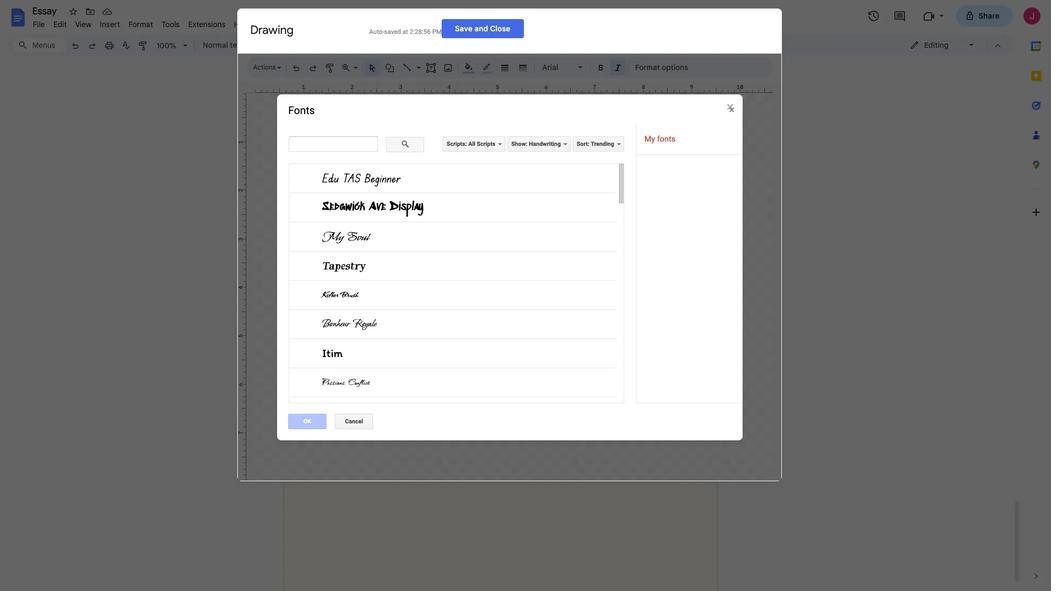 Task type: vqa. For each thing, say whether or not it's contained in the screenshot.
Presentation options icon
no



Task type: locate. For each thing, give the bounding box(es) containing it.
save and close
[[455, 24, 510, 33]]

menu bar
[[29, 14, 254, 31]]

at
[[403, 28, 408, 35]]

Rename text field
[[29, 4, 63, 17]]

pm
[[432, 28, 442, 35]]

saved
[[384, 28, 401, 35]]

auto-saved at 2:28:56 pm
[[369, 28, 442, 35]]

tab list
[[1021, 31, 1051, 562]]

2:28:56
[[410, 28, 431, 35]]

Menus field
[[13, 38, 66, 53]]

save and close button
[[442, 19, 524, 38]]

auto-
[[369, 28, 384, 35]]

drawing
[[250, 23, 294, 37]]

save
[[455, 24, 473, 33]]

and
[[475, 24, 488, 33]]

drawing heading
[[250, 23, 356, 37]]

menu bar inside menu bar banner
[[29, 14, 254, 31]]



Task type: describe. For each thing, give the bounding box(es) containing it.
menu bar banner
[[0, 0, 1051, 591]]

Star checkbox
[[66, 4, 81, 19]]

main toolbar
[[66, 0, 719, 301]]

tab list inside menu bar banner
[[1021, 31, 1051, 562]]

share. private to only me. image
[[965, 11, 974, 20]]

drawing dialog
[[237, 8, 782, 481]]

drawing application
[[0, 0, 1051, 591]]

close
[[490, 24, 510, 33]]



